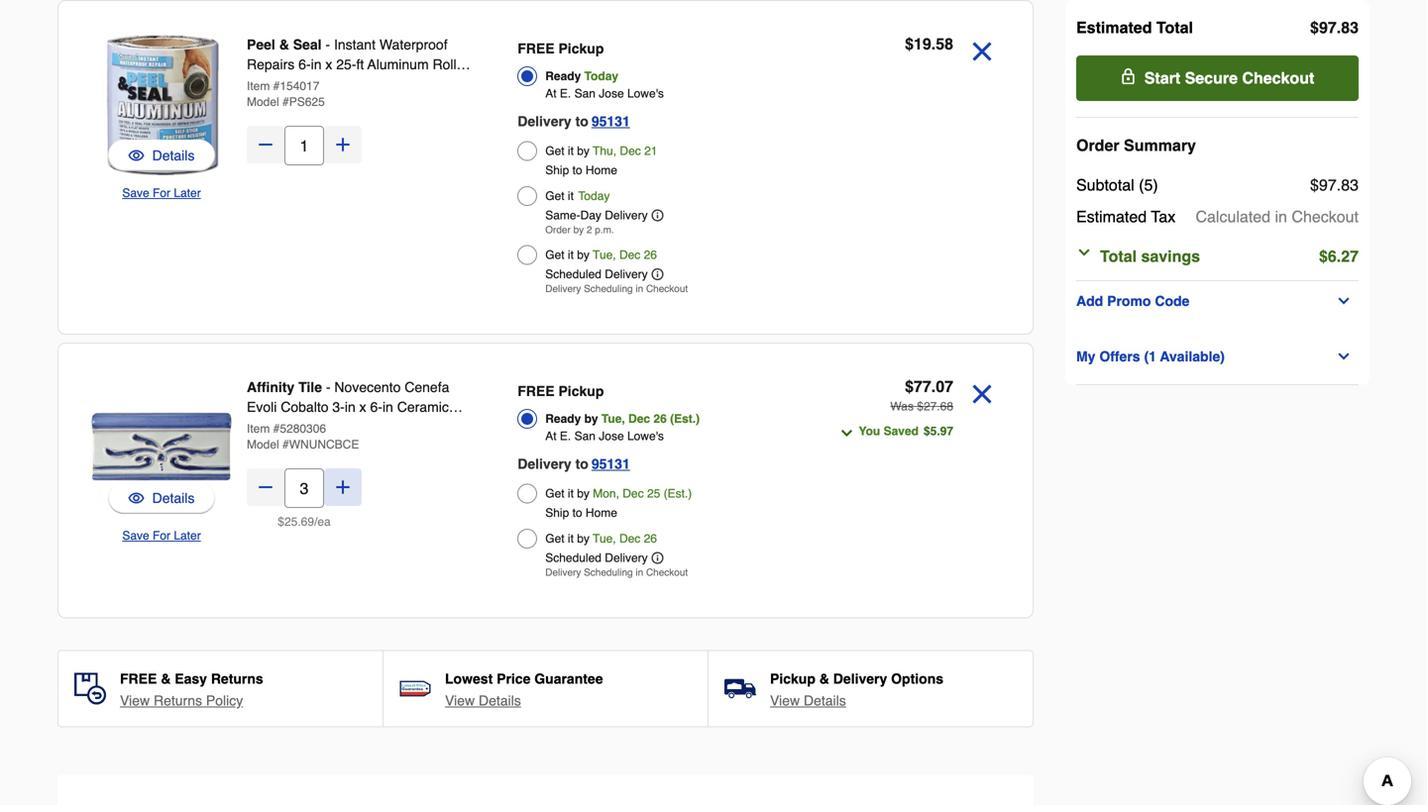 Task type: describe. For each thing, give the bounding box(es) containing it.
$ right was
[[917, 400, 924, 414]]

2 scheduled from the top
[[545, 552, 602, 566]]

estimated tax
[[1077, 208, 1176, 226]]

5 it from the top
[[568, 532, 574, 546]]

easy
[[175, 672, 207, 687]]

later for instant waterproof repairs 6-in x 25-ft aluminum roll flashing
[[174, 186, 201, 200]]

$ up was
[[905, 378, 914, 396]]

for for flashing
[[153, 186, 171, 200]]

stepper number input field with increment and decrement buttons number field for minus image
[[285, 469, 324, 509]]

$ 6 . 27
[[1319, 247, 1359, 266]]

6- inside instant waterproof repairs 6-in x 25-ft aluminum roll flashing
[[299, 57, 311, 72]]

chevron down image for add promo code
[[1336, 293, 1352, 309]]

ship for instant waterproof repairs 6-in x 25-ft aluminum roll flashing
[[545, 164, 569, 177]]

bullnose
[[247, 419, 300, 435]]

view inside "lowest price guarantee view details"
[[445, 693, 475, 709]]

pickup & delivery options view details
[[770, 672, 944, 709]]

summary
[[1124, 136, 1196, 155]]

thu,
[[593, 144, 617, 158]]

view details link for view
[[770, 691, 846, 711]]

free for ceramic
[[518, 384, 555, 400]]

option group for instant waterproof repairs 6-in x 25-ft aluminum roll flashing
[[518, 35, 793, 300]]

model for bullnose
[[247, 438, 279, 452]]

1 - from the top
[[326, 37, 330, 53]]

get it by thu, dec 21
[[545, 144, 658, 158]]

#ps625
[[283, 95, 325, 109]]

27 inside $ 77 . 07 was $ 27 . 68
[[924, 400, 937, 414]]

2 vertical spatial 97
[[940, 425, 954, 439]]

at e. san jose lowe's for novecento cenefa evoli cobalto 3-in x 6-in ceramic bullnose tile (0.1-sq. ft/ piece)
[[545, 430, 664, 444]]

25-
[[336, 57, 356, 72]]

3-
[[332, 400, 345, 415]]

e. for instant waterproof repairs 6-in x 25-ft aluminum roll flashing
[[560, 87, 571, 101]]

novecento
[[334, 380, 401, 396]]

affinity tile -
[[247, 380, 334, 396]]

instant waterproof repairs 6-in x 25-ft aluminum roll flashing
[[247, 37, 457, 92]]

save for later for novecento cenefa evoli cobalto 3-in x 6-in ceramic bullnose tile (0.1-sq. ft/ piece)
[[122, 529, 201, 543]]

minus image
[[256, 478, 276, 498]]

details inside "lowest price guarantee view details"
[[479, 693, 521, 709]]

4 get from the top
[[545, 487, 565, 501]]

1 delivery scheduling in checkout from the top
[[545, 284, 688, 295]]

0 vertical spatial returns
[[211, 672, 263, 687]]

price
[[497, 672, 531, 687]]

mon,
[[593, 487, 620, 501]]

order by 2 p.m.
[[545, 225, 614, 236]]

21
[[644, 144, 658, 158]]

checkout up 6
[[1292, 208, 1359, 226]]

by left mon,
[[577, 487, 590, 501]]

get it by mon, dec 25 (est.)
[[545, 487, 692, 501]]

pickup for ceramic
[[559, 384, 604, 400]]

san for instant waterproof repairs 6-in x 25-ft aluminum roll flashing
[[575, 87, 596, 101]]

4 it from the top
[[568, 487, 574, 501]]

ready for roll
[[545, 69, 581, 83]]

95131 for novecento cenefa evoli cobalto 3-in x 6-in ceramic bullnose tile (0.1-sq. ft/ piece)
[[592, 457, 630, 472]]

ft
[[356, 57, 364, 72]]

view returns policy link
[[120, 691, 243, 711]]

77
[[914, 378, 932, 396]]

option group for novecento cenefa evoli cobalto 3-in x 6-in ceramic bullnose tile (0.1-sq. ft/ piece)
[[518, 378, 793, 584]]

my offers (1 available)
[[1077, 349, 1225, 365]]

remove item image
[[966, 378, 999, 411]]

flashing
[[247, 76, 299, 92]]

roll
[[433, 57, 457, 72]]

ship for novecento cenefa evoli cobalto 3-in x 6-in ceramic bullnose tile (0.1-sq. ft/ piece)
[[545, 507, 569, 520]]

waterproof
[[380, 37, 448, 53]]

you saved $ 5 . 97
[[859, 425, 954, 439]]

save for later button for bullnose
[[122, 526, 201, 546]]

to up the get it by mon, dec 25 (est.)
[[576, 457, 589, 472]]

start secure checkout
[[1145, 69, 1315, 87]]

$ up calculated in checkout
[[1311, 176, 1319, 194]]

jose for instant waterproof repairs 6-in x 25-ft aluminum roll flashing
[[599, 87, 624, 101]]

$ 19 . 58
[[905, 35, 954, 53]]

0 vertical spatial 26
[[644, 248, 657, 262]]

2 get it by tue, dec 26 from the top
[[545, 532, 657, 546]]

0 horizontal spatial 25
[[284, 515, 298, 529]]

code
[[1155, 293, 1190, 309]]

aluminum
[[368, 57, 429, 72]]

add
[[1077, 293, 1104, 309]]

6- inside novecento cenefa evoli cobalto 3-in x 6-in ceramic bullnose tile (0.1-sq. ft/ piece)
[[370, 400, 383, 415]]

2 info image from the top
[[652, 553, 664, 565]]

2 scheduling from the top
[[584, 568, 633, 579]]

2 get from the top
[[545, 189, 565, 203]]

sq.
[[358, 419, 376, 435]]

5
[[930, 425, 937, 439]]

calculated
[[1196, 208, 1271, 226]]

order for order by 2 p.m.
[[545, 225, 571, 236]]

1 horizontal spatial 27
[[1341, 247, 1359, 266]]

95131 button for instant waterproof repairs 6-in x 25-ft aluminum roll flashing
[[592, 110, 630, 133]]

save for later button for flashing
[[122, 183, 201, 203]]

chevron down image for my offers (1 available)
[[1336, 349, 1352, 365]]

e. for novecento cenefa evoli cobalto 3-in x 6-in ceramic bullnose tile (0.1-sq. ft/ piece)
[[560, 430, 571, 444]]

item #5280306 model #wnuncbce
[[247, 422, 359, 452]]

tax
[[1151, 208, 1176, 226]]

model for flashing
[[247, 95, 279, 109]]

item for bullnose
[[247, 422, 270, 436]]

(0.1-
[[329, 419, 358, 435]]

options
[[891, 672, 944, 687]]

free & easy returns view returns policy
[[120, 672, 263, 709]]

delivery to 95131 for instant waterproof repairs 6-in x 25-ft aluminum roll flashing
[[518, 114, 630, 129]]

x inside instant waterproof repairs 6-in x 25-ft aluminum roll flashing
[[326, 57, 332, 72]]

dec right mon,
[[623, 487, 644, 501]]

my offers (1 available) link
[[1077, 345, 1359, 369]]

save for flashing
[[122, 186, 149, 200]]

97 for estimated total
[[1319, 18, 1337, 37]]

$ down calculated in checkout
[[1319, 247, 1328, 266]]

68
[[940, 400, 954, 414]]

lowe's for instant waterproof repairs 6-in x 25-ft aluminum roll flashing
[[627, 87, 664, 101]]

free inside free & easy returns view returns policy
[[120, 672, 157, 687]]

you
[[859, 425, 881, 439]]

95131 button for novecento cenefa evoli cobalto 3-in x 6-in ceramic bullnose tile (0.1-sq. ft/ piece)
[[592, 453, 630, 476]]

cobalto
[[281, 400, 329, 415]]

in up ft/
[[383, 400, 393, 415]]

ceramic
[[397, 400, 449, 415]]

$ 77 . 07 was $ 27 . 68
[[891, 378, 954, 414]]

6
[[1328, 247, 1337, 266]]

(5)
[[1139, 176, 1159, 194]]

order summary
[[1077, 136, 1196, 155]]

1 vertical spatial total
[[1100, 247, 1137, 266]]

by down order by 2 p.m.
[[577, 248, 590, 262]]

1 scheduled delivery from the top
[[545, 268, 648, 282]]

estimated total
[[1077, 18, 1194, 37]]

1 vertical spatial (est.)
[[664, 487, 692, 501]]

83 for estimated total
[[1341, 18, 1359, 37]]

start secure checkout button
[[1077, 56, 1359, 101]]

1 it from the top
[[568, 144, 574, 158]]

minus image
[[256, 135, 276, 155]]

dec up the get it by mon, dec 25 (est.)
[[629, 412, 650, 426]]

2 - from the top
[[326, 380, 331, 396]]

ready today
[[545, 69, 619, 83]]

69
[[301, 515, 314, 529]]

get it today
[[545, 189, 610, 203]]

was
[[891, 400, 914, 414]]

#wnuncbce
[[283, 438, 359, 452]]

to up get it by thu, dec 21
[[576, 114, 589, 129]]

3 it from the top
[[568, 248, 574, 262]]

1 vertical spatial today
[[578, 189, 610, 203]]

plus image for minus image
[[333, 478, 353, 498]]

piece)
[[396, 419, 435, 435]]

free for roll
[[518, 41, 555, 57]]

$ right saved
[[924, 425, 930, 439]]

item #154017 model #ps625
[[247, 79, 325, 109]]

seal
[[293, 37, 322, 53]]

in down the get it by mon, dec 25 (est.)
[[636, 568, 644, 579]]

peel & seal -
[[247, 37, 334, 53]]

in right calculated on the top of the page
[[1275, 208, 1288, 226]]

0 vertical spatial today
[[584, 69, 619, 83]]

#5280306
[[273, 422, 326, 436]]

07
[[936, 378, 954, 396]]

secure
[[1185, 69, 1238, 87]]

checkout down the get it by mon, dec 25 (est.)
[[646, 568, 688, 579]]

repairs
[[247, 57, 295, 72]]

start
[[1145, 69, 1181, 87]]

add promo code
[[1077, 293, 1190, 309]]

1 horizontal spatial 25
[[647, 487, 661, 501]]

calculated in checkout
[[1196, 208, 1359, 226]]

0 horizontal spatial returns
[[154, 693, 202, 709]]

cenefa
[[405, 380, 449, 396]]

in inside instant waterproof repairs 6-in x 25-ft aluminum roll flashing
[[311, 57, 322, 72]]

item for flashing
[[247, 79, 270, 93]]

1 vertical spatial 26
[[654, 412, 667, 426]]

estimated for estimated total
[[1077, 18, 1152, 37]]

(1
[[1144, 349, 1157, 365]]

savings
[[1141, 247, 1201, 266]]

delivery inside pickup & delivery options view details
[[833, 672, 888, 687]]

estimated for estimated tax
[[1077, 208, 1147, 226]]

1 scheduling from the top
[[584, 284, 633, 295]]

ship to home for instant waterproof repairs 6-in x 25-ft aluminum roll flashing
[[545, 164, 618, 177]]

in up (0.1-
[[345, 400, 356, 415]]

quickview image
[[128, 489, 144, 509]]

dec down same-day delivery
[[620, 248, 641, 262]]

evoli
[[247, 400, 277, 415]]

subtotal (5)
[[1077, 176, 1159, 194]]

58
[[936, 35, 954, 53]]

1 vertical spatial tue,
[[602, 412, 625, 426]]

/ea
[[314, 515, 331, 529]]

policy
[[206, 693, 243, 709]]

available)
[[1160, 349, 1225, 365]]



Task type: locate. For each thing, give the bounding box(es) containing it.
2 estimated from the top
[[1077, 208, 1147, 226]]

later down novecento cenefa evoli cobalto 3-in x 6-in ceramic bullnose tile (0.1-sq. ft/ piece) image
[[174, 529, 201, 543]]

delivery to 95131 for novecento cenefa evoli cobalto 3-in x 6-in ceramic bullnose tile (0.1-sq. ft/ piece)
[[518, 457, 630, 472]]

0 vertical spatial free pickup
[[518, 41, 604, 57]]

free up the "ready by tue, dec 26 (est.)"
[[518, 384, 555, 400]]

2 delivery scheduling in checkout from the top
[[545, 568, 688, 579]]

scheduled down order by 2 p.m.
[[545, 268, 602, 282]]

e. down ready today
[[560, 87, 571, 101]]

1 delivery to 95131 from the top
[[518, 114, 630, 129]]

x up 'sq.' at the left bottom
[[359, 400, 366, 415]]

remove item image
[[966, 35, 999, 68]]

25 right mon,
[[647, 487, 661, 501]]

affinity
[[247, 380, 295, 396]]

0 vertical spatial for
[[153, 186, 171, 200]]

at down the "ready by tue, dec 26 (est.)"
[[545, 430, 557, 444]]

lowe's up 21
[[627, 87, 664, 101]]

san down ready today
[[575, 87, 596, 101]]

1 vertical spatial save
[[122, 529, 149, 543]]

save for later button
[[122, 183, 201, 203], [122, 526, 201, 546]]

Stepper number input field with increment and decrement buttons number field
[[285, 126, 324, 166], [285, 469, 324, 509]]

0 vertical spatial save for later
[[122, 186, 201, 200]]

scheduling down p.m.
[[584, 284, 633, 295]]

view inside pickup & delivery options view details
[[770, 693, 800, 709]]

1 vertical spatial scheduling
[[584, 568, 633, 579]]

get left thu,
[[545, 144, 565, 158]]

it
[[568, 144, 574, 158], [568, 189, 574, 203], [568, 248, 574, 262], [568, 487, 574, 501], [568, 532, 574, 546]]

save for later down quickview icon
[[122, 529, 201, 543]]

& inside pickup & delivery options view details
[[820, 672, 830, 687]]

1 vertical spatial stepper number input field with increment and decrement buttons number field
[[285, 469, 324, 509]]

at down ready today
[[545, 87, 557, 101]]

0 vertical spatial plus image
[[333, 135, 353, 155]]

chevron down image inside my offers (1 available) link
[[1336, 349, 1352, 365]]

2 save from the top
[[122, 529, 149, 543]]

2 stepper number input field with increment and decrement buttons number field from the top
[[285, 469, 324, 509]]

ready for ceramic
[[545, 412, 581, 426]]

2 model from the top
[[247, 438, 279, 452]]

0 vertical spatial delivery to 95131
[[518, 114, 630, 129]]

1 vertical spatial item
[[247, 422, 270, 436]]

0 vertical spatial (est.)
[[670, 412, 700, 426]]

1 vertical spatial jose
[[599, 430, 624, 444]]

lowe's down the "ready by tue, dec 26 (est.)"
[[627, 430, 664, 444]]

2 $ 97 . 83 from the top
[[1311, 176, 1359, 194]]

tue, down p.m.
[[593, 248, 616, 262]]

$ 97 . 83
[[1311, 18, 1359, 37], [1311, 176, 1359, 194]]

0 vertical spatial 83
[[1341, 18, 1359, 37]]

ship to home up get it today
[[545, 164, 618, 177]]

19
[[914, 35, 932, 53]]

in down seal
[[311, 57, 322, 72]]

1 ship to home from the top
[[545, 164, 618, 177]]

0 vertical spatial ready
[[545, 69, 581, 83]]

at e. san jose lowe's for instant waterproof repairs 6-in x 25-ft aluminum roll flashing
[[545, 87, 664, 101]]

dec left 21
[[620, 144, 641, 158]]

delivery scheduling in checkout down p.m.
[[545, 284, 688, 295]]

2 free pickup from the top
[[518, 384, 604, 400]]

1 horizontal spatial total
[[1157, 18, 1194, 37]]

later down instant waterproof repairs 6-in x 25-ft aluminum roll flashing image
[[174, 186, 201, 200]]

model inside item #154017 model #ps625
[[247, 95, 279, 109]]

1 vertical spatial san
[[575, 430, 596, 444]]

order down same-
[[545, 225, 571, 236]]

0 vertical spatial tile
[[298, 380, 322, 396]]

info image
[[652, 210, 664, 222]]

jose
[[599, 87, 624, 101], [599, 430, 624, 444]]

e.
[[560, 87, 571, 101], [560, 430, 571, 444]]

instant
[[334, 37, 376, 53]]

info image
[[652, 269, 664, 281], [652, 553, 664, 565]]

item down evoli
[[247, 422, 270, 436]]

2 san from the top
[[575, 430, 596, 444]]

ship up get it today
[[545, 164, 569, 177]]

chevron down image inside add promo code link
[[1336, 293, 1352, 309]]

&
[[279, 37, 289, 53], [161, 672, 171, 687], [820, 672, 830, 687]]

1 save for later button from the top
[[122, 183, 201, 203]]

0 vertical spatial item
[[247, 79, 270, 93]]

1 vertical spatial 95131 button
[[592, 453, 630, 476]]

free pickup for ceramic
[[518, 384, 604, 400]]

view for free & easy returns view returns policy
[[120, 693, 150, 709]]

details inside pickup & delivery options view details
[[804, 693, 846, 709]]

delivery to 95131 up mon,
[[518, 457, 630, 472]]

get left mon,
[[545, 487, 565, 501]]

get it by tue, dec 26 down p.m.
[[545, 248, 657, 262]]

lowe's for novecento cenefa evoli cobalto 3-in x 6-in ceramic bullnose tile (0.1-sq. ft/ piece)
[[627, 430, 664, 444]]

1 vertical spatial later
[[174, 529, 201, 543]]

0 vertical spatial estimated
[[1077, 18, 1152, 37]]

3 view from the left
[[770, 693, 800, 709]]

it left thu,
[[568, 144, 574, 158]]

1 vertical spatial chevron down image
[[1336, 293, 1352, 309]]

x
[[326, 57, 332, 72], [359, 400, 366, 415]]

p.m.
[[595, 225, 614, 236]]

by left thu,
[[577, 144, 590, 158]]

$ up start secure checkout
[[1311, 18, 1319, 37]]

1 later from the top
[[174, 186, 201, 200]]

1 jose from the top
[[599, 87, 624, 101]]

estimated up secure image
[[1077, 18, 1152, 37]]

& for free
[[161, 672, 171, 687]]

1 ship from the top
[[545, 164, 569, 177]]

home for instant waterproof repairs 6-in x 25-ft aluminum roll flashing
[[586, 164, 618, 177]]

later for novecento cenefa evoli cobalto 3-in x 6-in ceramic bullnose tile (0.1-sq. ft/ piece)
[[174, 529, 201, 543]]

0 vertical spatial tue,
[[593, 248, 616, 262]]

1 vertical spatial returns
[[154, 693, 202, 709]]

0 vertical spatial delivery scheduling in checkout
[[545, 284, 688, 295]]

25 left 69 at the bottom of page
[[284, 515, 298, 529]]

1 95131 button from the top
[[592, 110, 630, 133]]

0 vertical spatial $ 97 . 83
[[1311, 18, 1359, 37]]

pickup inside pickup & delivery options view details
[[770, 672, 816, 687]]

lowest
[[445, 672, 493, 687]]

0 horizontal spatial total
[[1100, 247, 1137, 266]]

get up same-
[[545, 189, 565, 203]]

2 ship to home from the top
[[545, 507, 618, 520]]

2 e. from the top
[[560, 430, 571, 444]]

$ 25 . 69 /ea
[[278, 515, 331, 529]]

83
[[1341, 18, 1359, 37], [1341, 176, 1359, 194]]

#154017
[[273, 79, 320, 93]]

add promo code link
[[1077, 289, 1359, 313]]

1 free pickup from the top
[[518, 41, 604, 57]]

tue, for 2nd info icon
[[593, 532, 616, 546]]

model down the bullnose
[[247, 438, 279, 452]]

0 vertical spatial save for later button
[[122, 183, 201, 203]]

option group
[[518, 35, 793, 300], [518, 378, 793, 584]]

checkout
[[1243, 69, 1315, 87], [1292, 208, 1359, 226], [646, 284, 688, 295], [646, 568, 688, 579]]

1 get it by tue, dec 26 from the top
[[545, 248, 657, 262]]

6-
[[299, 57, 311, 72], [370, 400, 383, 415]]

97
[[1319, 18, 1337, 37], [1319, 176, 1337, 194], [940, 425, 954, 439]]

to up get it today
[[573, 164, 582, 177]]

free pickup up ready today
[[518, 41, 604, 57]]

2 at e. san jose lowe's from the top
[[545, 430, 664, 444]]

2 jose from the top
[[599, 430, 624, 444]]

2 delivery to 95131 from the top
[[518, 457, 630, 472]]

2 it from the top
[[568, 189, 574, 203]]

by up mon,
[[584, 412, 598, 426]]

x left 25-
[[326, 57, 332, 72]]

26 down info image
[[644, 248, 657, 262]]

home
[[586, 164, 618, 177], [586, 507, 618, 520]]

$ left 69 at the bottom of page
[[278, 515, 284, 529]]

to down the get it by mon, dec 25 (est.)
[[573, 507, 582, 520]]

chevron down image
[[839, 426, 855, 442]]

1 info image from the top
[[652, 269, 664, 281]]

it down order by 2 p.m.
[[568, 248, 574, 262]]

0 horizontal spatial 27
[[924, 400, 937, 414]]

2 vertical spatial tue,
[[593, 532, 616, 546]]

model inside item #5280306 model #wnuncbce
[[247, 438, 279, 452]]

2 vertical spatial chevron down image
[[1336, 349, 1352, 365]]

save for later
[[122, 186, 201, 200], [122, 529, 201, 543]]

novecento cenefa evoli cobalto 3-in x 6-in ceramic bullnose tile (0.1-sq. ft/ piece) image
[[90, 376, 233, 518]]

item
[[247, 79, 270, 93], [247, 422, 270, 436]]

tile up cobalto
[[298, 380, 322, 396]]

it left mon,
[[568, 487, 574, 501]]

jose down the "ready by tue, dec 26 (est.)"
[[599, 430, 624, 444]]

0 vertical spatial at
[[545, 87, 557, 101]]

0 vertical spatial 97
[[1319, 18, 1337, 37]]

tile
[[298, 380, 322, 396], [304, 419, 326, 435]]

model down flashing
[[247, 95, 279, 109]]

at
[[545, 87, 557, 101], [545, 430, 557, 444]]

2 save for later from the top
[[122, 529, 201, 543]]

1 at e. san jose lowe's from the top
[[545, 87, 664, 101]]

get it by tue, dec 26 down mon,
[[545, 532, 657, 546]]

plus image for minus icon
[[333, 135, 353, 155]]

item inside item #5280306 model #wnuncbce
[[247, 422, 270, 436]]

my
[[1077, 349, 1096, 365]]

ship to home down mon,
[[545, 507, 618, 520]]

1 vertical spatial ship to home
[[545, 507, 618, 520]]

1 item from the top
[[247, 79, 270, 93]]

day
[[580, 209, 602, 223]]

1 vertical spatial estimated
[[1077, 208, 1147, 226]]

by down the get it by mon, dec 25 (est.)
[[577, 532, 590, 546]]

save down quickview icon
[[122, 529, 149, 543]]

estimated down subtotal (5)
[[1077, 208, 1147, 226]]

& for peel
[[279, 37, 289, 53]]

1 horizontal spatial x
[[359, 400, 366, 415]]

2 view from the left
[[445, 693, 475, 709]]

1 view from the left
[[120, 693, 150, 709]]

1 vertical spatial 97
[[1319, 176, 1337, 194]]

1 vertical spatial at
[[545, 430, 557, 444]]

95131 button up mon,
[[592, 453, 630, 476]]

0 vertical spatial jose
[[599, 87, 624, 101]]

free
[[518, 41, 555, 57], [518, 384, 555, 400], [120, 672, 157, 687]]

1 vertical spatial 25
[[284, 515, 298, 529]]

1 horizontal spatial returns
[[211, 672, 263, 687]]

0 vertical spatial san
[[575, 87, 596, 101]]

delivery to 95131
[[518, 114, 630, 129], [518, 457, 630, 472]]

for for bullnose
[[153, 529, 171, 543]]

1 estimated from the top
[[1077, 18, 1152, 37]]

-
[[326, 37, 330, 53], [326, 380, 331, 396]]

home down mon,
[[586, 507, 618, 520]]

1 vertical spatial order
[[545, 225, 571, 236]]

save for later button down quickview image
[[122, 183, 201, 203]]

1 scheduled from the top
[[545, 268, 602, 282]]

ship
[[545, 164, 569, 177], [545, 507, 569, 520]]

for down novecento cenefa evoli cobalto 3-in x 6-in ceramic bullnose tile (0.1-sq. ft/ piece) image
[[153, 529, 171, 543]]

0 vertical spatial pickup
[[559, 41, 604, 57]]

1 vertical spatial x
[[359, 400, 366, 415]]

peel
[[247, 37, 275, 53]]

1 vertical spatial save for later button
[[122, 526, 201, 546]]

same-
[[545, 209, 580, 223]]

& for pickup
[[820, 672, 830, 687]]

83 for subtotal (5)
[[1341, 176, 1359, 194]]

1 vertical spatial for
[[153, 529, 171, 543]]

1 model from the top
[[247, 95, 279, 109]]

0 horizontal spatial x
[[326, 57, 332, 72]]

- up cobalto
[[326, 380, 331, 396]]

0 horizontal spatial &
[[161, 672, 171, 687]]

1 vertical spatial 6-
[[370, 400, 383, 415]]

2 ship from the top
[[545, 507, 569, 520]]

at e. san jose lowe's
[[545, 87, 664, 101], [545, 430, 664, 444]]

today up get it by thu, dec 21
[[584, 69, 619, 83]]

e. down the "ready by tue, dec 26 (est.)"
[[560, 430, 571, 444]]

$
[[1311, 18, 1319, 37], [905, 35, 914, 53], [1311, 176, 1319, 194], [1319, 247, 1328, 266], [905, 378, 914, 396], [917, 400, 924, 414], [924, 425, 930, 439], [278, 515, 284, 529]]

1 e. from the top
[[560, 87, 571, 101]]

info image down the get it by mon, dec 25 (est.)
[[652, 553, 664, 565]]

2 horizontal spatial view
[[770, 693, 800, 709]]

view for pickup & delivery options view details
[[770, 693, 800, 709]]

0 vertical spatial 6-
[[299, 57, 311, 72]]

2 83 from the top
[[1341, 176, 1359, 194]]

0 vertical spatial order
[[1077, 136, 1120, 155]]

1 stepper number input field with increment and decrement buttons number field from the top
[[285, 126, 324, 166]]

same-day delivery
[[545, 209, 648, 223]]

26 down the get it by mon, dec 25 (est.)
[[644, 532, 657, 546]]

0 vertical spatial chevron down image
[[1077, 245, 1092, 261]]

2 save for later button from the top
[[122, 526, 201, 546]]

0 vertical spatial x
[[326, 57, 332, 72]]

home down get it by thu, dec 21
[[586, 164, 618, 177]]

1 vertical spatial lowe's
[[627, 430, 664, 444]]

97 for subtotal (5)
[[1319, 176, 1337, 194]]

scheduled delivery down mon,
[[545, 552, 648, 566]]

total savings
[[1100, 247, 1201, 266]]

2 scheduled delivery from the top
[[545, 552, 648, 566]]

scheduled down mon,
[[545, 552, 602, 566]]

1 plus image from the top
[[333, 135, 353, 155]]

1 save for later from the top
[[122, 186, 201, 200]]

free pickup for roll
[[518, 41, 604, 57]]

2
[[587, 225, 592, 236]]

0 vertical spatial 95131
[[592, 114, 630, 129]]

1 horizontal spatial view details link
[[770, 691, 846, 711]]

0 vertical spatial option group
[[518, 35, 793, 300]]

get down the get it by mon, dec 25 (est.)
[[545, 532, 565, 546]]

2 vertical spatial pickup
[[770, 672, 816, 687]]

secure image
[[1121, 68, 1137, 84]]

by left 2
[[574, 225, 584, 236]]

ft/
[[380, 419, 392, 435]]

0 vertical spatial at e. san jose lowe's
[[545, 87, 664, 101]]

total down estimated tax
[[1100, 247, 1137, 266]]

1 horizontal spatial order
[[1077, 136, 1120, 155]]

order
[[1077, 136, 1120, 155], [545, 225, 571, 236]]

ship to home for novecento cenefa evoli cobalto 3-in x 6-in ceramic bullnose tile (0.1-sq. ft/ piece)
[[545, 507, 618, 520]]

$ 97 . 83 for total
[[1311, 18, 1359, 37]]

2 item from the top
[[247, 422, 270, 436]]

plus image
[[333, 135, 353, 155], [333, 478, 353, 498]]

1 view details link from the left
[[445, 691, 521, 711]]

1 vertical spatial 95131
[[592, 457, 630, 472]]

2 vertical spatial 26
[[644, 532, 657, 546]]

2 at from the top
[[545, 430, 557, 444]]

save for later for instant waterproof repairs 6-in x 25-ft aluminum roll flashing
[[122, 186, 201, 200]]

0 vertical spatial stepper number input field with increment and decrement buttons number field
[[285, 126, 324, 166]]

san down the "ready by tue, dec 26 (est.)"
[[575, 430, 596, 444]]

95131 up thu,
[[592, 114, 630, 129]]

1 save from the top
[[122, 186, 149, 200]]

delivery
[[518, 114, 572, 129], [605, 209, 648, 223], [605, 268, 648, 282], [545, 284, 581, 295], [518, 457, 572, 472], [605, 552, 648, 566], [545, 568, 581, 579], [833, 672, 888, 687]]

5 get from the top
[[545, 532, 565, 546]]

& left seal
[[279, 37, 289, 53]]

$ left 58
[[905, 35, 914, 53]]

95131 for instant waterproof repairs 6-in x 25-ft aluminum roll flashing
[[592, 114, 630, 129]]

checkout right secure
[[1243, 69, 1315, 87]]

2 for from the top
[[153, 529, 171, 543]]

0 vertical spatial scheduled
[[545, 268, 602, 282]]

view details link for details
[[445, 691, 521, 711]]

ready by tue, dec 26 (est.)
[[545, 412, 700, 426]]

1 ready from the top
[[545, 69, 581, 83]]

quickview image
[[128, 146, 144, 166]]

san for novecento cenefa evoli cobalto 3-in x 6-in ceramic bullnose tile (0.1-sq. ft/ piece)
[[575, 430, 596, 444]]

at for novecento cenefa evoli cobalto 3-in x 6-in ceramic bullnose tile (0.1-sq. ft/ piece)
[[545, 430, 557, 444]]

free up view returns policy link
[[120, 672, 157, 687]]

2 view details link from the left
[[770, 691, 846, 711]]

0 vertical spatial total
[[1157, 18, 1194, 37]]

1 san from the top
[[575, 87, 596, 101]]

novecento cenefa evoli cobalto 3-in x 6-in ceramic bullnose tile (0.1-sq. ft/ piece)
[[247, 380, 449, 435]]

1 vertical spatial save for later
[[122, 529, 201, 543]]

0 vertical spatial info image
[[652, 269, 664, 281]]

0 vertical spatial e.
[[560, 87, 571, 101]]

get down order by 2 p.m.
[[545, 248, 565, 262]]

1 lowe's from the top
[[627, 87, 664, 101]]

1 vertical spatial ready
[[545, 412, 581, 426]]

2 horizontal spatial &
[[820, 672, 830, 687]]

it up same-
[[568, 189, 574, 203]]

(est.)
[[670, 412, 700, 426], [664, 487, 692, 501]]

95131 button up thu,
[[592, 110, 630, 133]]

1 vertical spatial free pickup
[[518, 384, 604, 400]]

1 vertical spatial delivery scheduling in checkout
[[545, 568, 688, 579]]

26
[[644, 248, 657, 262], [654, 412, 667, 426], [644, 532, 657, 546]]

chevron down image
[[1077, 245, 1092, 261], [1336, 293, 1352, 309], [1336, 349, 1352, 365]]

saved
[[884, 425, 919, 439]]

get
[[545, 144, 565, 158], [545, 189, 565, 203], [545, 248, 565, 262], [545, 487, 565, 501], [545, 532, 565, 546]]

0 vertical spatial model
[[247, 95, 279, 109]]

view details link
[[445, 691, 521, 711], [770, 691, 846, 711]]

subtotal
[[1077, 176, 1135, 194]]

0 horizontal spatial 6-
[[299, 57, 311, 72]]

1 vertical spatial get it by tue, dec 26
[[545, 532, 657, 546]]

ready up get it by thu, dec 21
[[545, 69, 581, 83]]

1 horizontal spatial view
[[445, 693, 475, 709]]

2 plus image from the top
[[333, 478, 353, 498]]

1 for from the top
[[153, 186, 171, 200]]

lowe's
[[627, 87, 664, 101], [627, 430, 664, 444]]

scheduled delivery
[[545, 268, 648, 282], [545, 552, 648, 566]]

x inside novecento cenefa evoli cobalto 3-in x 6-in ceramic bullnose tile (0.1-sq. ft/ piece)
[[359, 400, 366, 415]]

1 home from the top
[[586, 164, 618, 177]]

& inside free & easy returns view returns policy
[[161, 672, 171, 687]]

for
[[153, 186, 171, 200], [153, 529, 171, 543]]

view inside free & easy returns view returns policy
[[120, 693, 150, 709]]

& left easy
[[161, 672, 171, 687]]

today
[[584, 69, 619, 83], [578, 189, 610, 203]]

1 get from the top
[[545, 144, 565, 158]]

tue, down mon,
[[593, 532, 616, 546]]

instant waterproof repairs 6-in x 25-ft aluminum roll flashing image
[[90, 33, 233, 175]]

1 83 from the top
[[1341, 18, 1359, 37]]

tile inside novecento cenefa evoli cobalto 3-in x 6-in ceramic bullnose tile (0.1-sq. ft/ piece)
[[304, 419, 326, 435]]

save
[[122, 186, 149, 200], [122, 529, 149, 543]]

2 ready from the top
[[545, 412, 581, 426]]

1 horizontal spatial &
[[279, 37, 289, 53]]

checkout inside button
[[1243, 69, 1315, 87]]

1 vertical spatial info image
[[652, 553, 664, 565]]

1 at from the top
[[545, 87, 557, 101]]

dec down the get it by mon, dec 25 (est.)
[[620, 532, 641, 546]]

stepper number input field with increment and decrement buttons number field for minus icon
[[285, 126, 324, 166]]

returns down easy
[[154, 693, 202, 709]]

0 vertical spatial free
[[518, 41, 555, 57]]

26 up the get it by mon, dec 25 (est.)
[[654, 412, 667, 426]]

0 vertical spatial home
[[586, 164, 618, 177]]

checkout down info image
[[646, 284, 688, 295]]

1 vertical spatial 83
[[1341, 176, 1359, 194]]

scheduling down mon,
[[584, 568, 633, 579]]

2 95131 button from the top
[[592, 453, 630, 476]]

at for instant waterproof repairs 6-in x 25-ft aluminum roll flashing
[[545, 87, 557, 101]]

tile up #wnuncbce at left
[[304, 419, 326, 435]]

1 95131 from the top
[[592, 114, 630, 129]]

save for bullnose
[[122, 529, 149, 543]]

delivery to 95131 up get it by thu, dec 21
[[518, 114, 630, 129]]

$ 97 . 83 for (5)
[[1311, 176, 1359, 194]]

promo
[[1107, 293, 1151, 309]]

home for novecento cenefa evoli cobalto 3-in x 6-in ceramic bullnose tile (0.1-sq. ft/ piece)
[[586, 507, 618, 520]]

ready
[[545, 69, 581, 83], [545, 412, 581, 426]]

order for order summary
[[1077, 136, 1120, 155]]

offers
[[1100, 349, 1141, 365]]

1 $ 97 . 83 from the top
[[1311, 18, 1359, 37]]

2 95131 from the top
[[592, 457, 630, 472]]

1 option group from the top
[[518, 35, 793, 300]]

lowest price guarantee view details
[[445, 672, 603, 709]]

3 get from the top
[[545, 248, 565, 262]]

1 vertical spatial 27
[[924, 400, 937, 414]]

view
[[120, 693, 150, 709], [445, 693, 475, 709], [770, 693, 800, 709]]

0 vertical spatial scheduled delivery
[[545, 268, 648, 282]]

in down same-day delivery
[[636, 284, 644, 295]]

guarantee
[[535, 672, 603, 687]]

item inside item #154017 model #ps625
[[247, 79, 270, 93]]

san
[[575, 87, 596, 101], [575, 430, 596, 444]]

1 vertical spatial $ 97 . 83
[[1311, 176, 1359, 194]]

0 vertical spatial later
[[174, 186, 201, 200]]

2 lowe's from the top
[[627, 430, 664, 444]]

2 later from the top
[[174, 529, 201, 543]]

0 vertical spatial get it by tue, dec 26
[[545, 248, 657, 262]]

1 vertical spatial tile
[[304, 419, 326, 435]]

95131 up mon,
[[592, 457, 630, 472]]

0 vertical spatial scheduling
[[584, 284, 633, 295]]

2 home from the top
[[586, 507, 618, 520]]

1 vertical spatial scheduled
[[545, 552, 602, 566]]

2 vertical spatial free
[[120, 672, 157, 687]]

pickup for roll
[[559, 41, 604, 57]]

25
[[647, 487, 661, 501], [284, 515, 298, 529]]

save down quickview image
[[122, 186, 149, 200]]

jose for novecento cenefa evoli cobalto 3-in x 6-in ceramic bullnose tile (0.1-sq. ft/ piece)
[[599, 430, 624, 444]]

0 vertical spatial -
[[326, 37, 330, 53]]

2 option group from the top
[[518, 378, 793, 584]]

ready up the get it by mon, dec 25 (est.)
[[545, 412, 581, 426]]

details button
[[108, 140, 215, 171], [128, 146, 195, 166], [108, 483, 215, 514], [128, 489, 195, 509]]

tue, for first info icon from the top of the page
[[593, 248, 616, 262]]



Task type: vqa. For each thing, say whether or not it's contained in the screenshot.
Summary
yes



